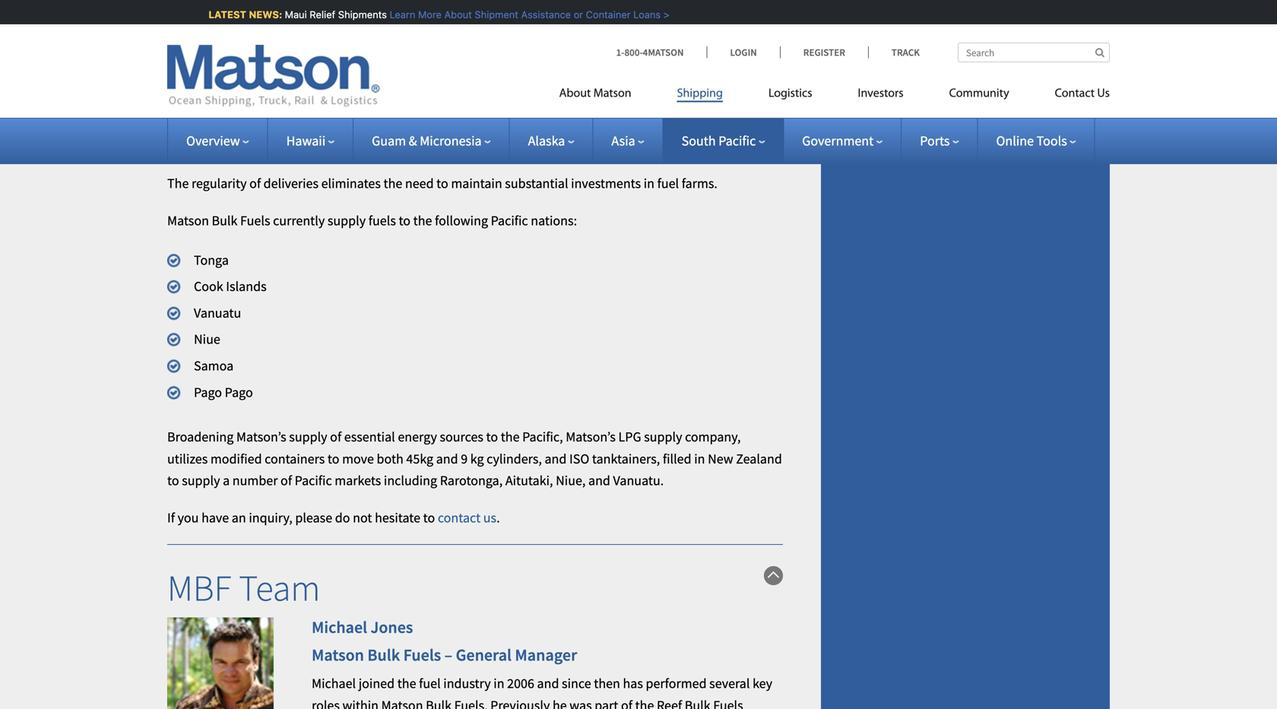 Task type: describe. For each thing, give the bounding box(es) containing it.
south pacific link
[[682, 132, 765, 149]]

shipment
[[471, 9, 515, 20]]

Search search field
[[958, 43, 1110, 62]]

fuels.
[[454, 697, 488, 709]]

transparency
[[617, 94, 692, 111]]

buying
[[545, 116, 584, 133]]

platt's
[[502, 94, 537, 111]]

has
[[623, 675, 643, 693]]

the up shipment
[[488, 0, 506, 8]]

government link
[[802, 132, 883, 149]]

supply up containers
[[289, 429, 327, 446]]

cook
[[194, 278, 223, 295]]

including
[[384, 472, 437, 489]]

government
[[802, 132, 874, 149]]

michael for jones
[[312, 617, 367, 638]]

broadening
[[167, 429, 234, 446]]

is inside "the company's pricing structure is based on the singapore platt's model giving transparency to any movements in world oil prices. prices offered reflect matson's bulk buying leverage with oil companies providing fuel purchases."
[[353, 94, 362, 111]]

investors
[[858, 88, 904, 100]]

2 pago from the left
[[225, 384, 253, 401]]

learn more about shipment assistance or container loans > link
[[386, 9, 666, 20]]

performed
[[646, 675, 707, 693]]

niue,
[[556, 472, 586, 489]]

the down transportation
[[688, 35, 707, 52]]

2 horizontal spatial pacific
[[719, 132, 756, 149]]

need
[[405, 175, 434, 192]]

internationally
[[396, 35, 480, 52]]

essential
[[344, 429, 395, 446]]

top menu navigation
[[559, 80, 1110, 111]]

0 vertical spatial which
[[328, 13, 363, 30]]

an
[[232, 509, 246, 527]]

micronesia
[[420, 132, 482, 149]]

bulk inside "the company's pricing structure is based on the singapore platt's model giving transparency to any movements in world oil prices. prices offered reflect matson's bulk buying leverage with oil companies providing fuel purchases."
[[517, 116, 542, 133]]

lpg
[[619, 429, 642, 446]]

leverage
[[587, 116, 635, 133]]

several
[[710, 675, 750, 693]]

maui
[[281, 9, 303, 20]]

singapore
[[441, 94, 499, 111]]

shipping
[[677, 88, 723, 100]]

community link
[[927, 80, 1032, 111]]

cook islands
[[194, 278, 267, 295]]

new
[[708, 450, 734, 468]]

modified
[[211, 450, 262, 468]]

move
[[342, 450, 374, 468]]

following
[[435, 212, 488, 229]]

zealand
[[736, 450, 782, 468]]

0 vertical spatial transport
[[548, 13, 601, 30]]

to inside "the company's pricing structure is based on the singapore platt's model giving transparency to any movements in world oil prices. prices offered reflect matson's bulk buying leverage with oil companies providing fuel purchases."
[[694, 94, 706, 111]]

standards
[[577, 35, 634, 52]]

mbf team
[[167, 565, 320, 611]]

1-800-4matson link
[[616, 46, 707, 59]]

a
[[223, 472, 230, 489]]

reflect
[[425, 116, 462, 133]]

in inside michael joined the fuel industry in 2006 and since then has performed several key roles within matson bulk fuels. previously he was part of the reef bulk fuel
[[494, 675, 505, 693]]

any
[[709, 94, 730, 111]]

supply left fuels
[[328, 212, 366, 229]]

vanuatu
[[194, 304, 241, 322]]

maintain
[[451, 175, 502, 192]]

deliveries
[[264, 175, 319, 192]]

prices.
[[304, 116, 342, 133]]

fuel inside "the company's pricing structure is based on the singapore platt's model giving transparency to any movements in world oil prices. prices offered reflect matson's bulk buying leverage with oil companies providing fuel purchases."
[[225, 138, 246, 155]]

matson down "michael jones"
[[312, 645, 364, 666]]

tools
[[1037, 132, 1067, 149]]

matson up tonga
[[167, 212, 209, 229]]

reef
[[657, 697, 682, 709]]

to up assistance
[[545, 0, 557, 8]]

stations
[[204, 13, 250, 30]]

alaska
[[528, 132, 565, 149]]

matson inside michael joined the fuel industry in 2006 and since then has performed several key roles within matson bulk fuels. previously he was part of the reef bulk fuel
[[381, 697, 423, 709]]

farms.
[[682, 175, 718, 192]]

and left 9
[[436, 450, 458, 468]]

nations:
[[531, 212, 577, 229]]

fuels for –
[[403, 645, 441, 666]]

1 vertical spatial are
[[375, 35, 393, 52]]

supply up filled
[[644, 429, 683, 446]]

petroleum
[[167, 57, 227, 74]]

loans
[[630, 9, 657, 20]]

of inside at destination, tanktainers are transported directly from the wharf to bulk storage facilities, power stations, petrol stations and airports, which results in reduced handling and transport costs. fuel transportation is undertaken in 6.1m iso tanks which are internationally certified to im01 standards covering the transport of petroleum products.
[[766, 35, 777, 52]]

and down wharf
[[523, 13, 545, 30]]

prices
[[344, 116, 379, 133]]

world
[[251, 116, 284, 133]]

to right sources
[[486, 429, 498, 446]]

structure
[[298, 94, 350, 111]]

45kg
[[406, 450, 434, 468]]

community
[[950, 88, 1010, 100]]

michael for joined
[[312, 675, 356, 693]]

manager
[[515, 645, 577, 666]]

bulk inside at destination, tanktainers are transported directly from the wharf to bulk storage facilities, power stations, petrol stations and airports, which results in reduced handling and transport costs. fuel transportation is undertaken in 6.1m iso tanks which are internationally certified to im01 standards covering the transport of petroleum products.
[[559, 0, 585, 8]]

shipments
[[334, 9, 383, 20]]

if
[[167, 509, 175, 527]]

airports,
[[277, 13, 325, 30]]

matson's inside "the company's pricing structure is based on the singapore platt's model giving transparency to any movements in world oil prices. prices offered reflect matson's bulk buying leverage with oil companies providing fuel purchases."
[[464, 116, 514, 133]]

substantial
[[505, 175, 568, 192]]

filled
[[663, 450, 692, 468]]

bulk right 'reef'
[[685, 697, 711, 709]]

search image
[[1096, 48, 1105, 57]]

markets
[[335, 472, 381, 489]]

iso inside broadening matson's supply of essential energy sources to the pacific, matson's lpg supply company, utilizes modified containers to move both 45kg and 9 kg cylinders, and iso tanktainers, filled in new zealand to supply a number of pacific markets including rarotonga, aitutaki, niue, and vanuatu.
[[570, 450, 590, 468]]

iso inside at destination, tanktainers are transported directly from the wharf to bulk storage facilities, power stations, petrol stations and airports, which results in reduced handling and transport costs. fuel transportation is undertaken in 6.1m iso tanks which are internationally certified to im01 standards covering the transport of petroleum products.
[[281, 35, 301, 52]]

logistics
[[769, 88, 813, 100]]

contact us link
[[1032, 80, 1110, 111]]

matson inside top menu navigation
[[594, 88, 632, 100]]

niue
[[194, 331, 220, 348]]

team
[[239, 565, 320, 611]]

the inside "the company's pricing structure is based on the singapore platt's model giving transparency to any movements in world oil prices. prices offered reflect matson's bulk buying leverage with oil companies providing fuel purchases."
[[419, 94, 438, 111]]

of down containers
[[281, 472, 292, 489]]

the for the company's pricing structure is based on the singapore platt's model giving transparency to any movements in world oil prices. prices offered reflect matson's bulk buying leverage with oil companies providing fuel purchases.
[[167, 94, 189, 111]]

at
[[167, 0, 179, 8]]

the regularity of deliveries eliminates the need to maintain substantial investments in fuel farms.
[[167, 175, 718, 192]]

the inside broadening matson's supply of essential energy sources to the pacific, matson's lpg supply company, utilizes modified containers to move both 45kg and 9 kg cylinders, and iso tanktainers, filled in new zealand to supply a number of pacific markets including rarotonga, aitutaki, niue, and vanuatu.
[[501, 429, 520, 446]]

since
[[562, 675, 591, 693]]

at destination, tanktainers are transported directly from the wharf to bulk storage facilities, power stations, petrol stations and airports, which results in reduced handling and transport costs. fuel transportation is undertaken in 6.1m iso tanks which are internationally certified to im01 standards covering the transport of petroleum products.
[[167, 0, 777, 74]]



Task type: vqa. For each thing, say whether or not it's contained in the screenshot.
no for cargo
no



Task type: locate. For each thing, give the bounding box(es) containing it.
the down need
[[413, 212, 432, 229]]

iso up niue,
[[570, 450, 590, 468]]

0 vertical spatial iso
[[281, 35, 301, 52]]

transport up the im01
[[548, 13, 601, 30]]

movements
[[167, 116, 235, 133]]

0 horizontal spatial matson's
[[236, 429, 286, 446]]

0 vertical spatial michael
[[312, 617, 367, 638]]

matson's left lpg
[[566, 429, 616, 446]]

1 horizontal spatial bulk
[[559, 0, 585, 8]]

None search field
[[958, 43, 1110, 62]]

are
[[320, 0, 339, 8], [375, 35, 393, 52]]

sources
[[440, 429, 484, 446]]

and up "he"
[[537, 675, 559, 693]]

cylinders,
[[487, 450, 542, 468]]

to left contact at the bottom
[[423, 509, 435, 527]]

fuels left –
[[403, 645, 441, 666]]

0 horizontal spatial pacific
[[295, 472, 332, 489]]

and up 6.1m
[[252, 13, 274, 30]]

supply left a
[[182, 472, 220, 489]]

0 horizontal spatial oil
[[287, 116, 301, 133]]

directly
[[412, 0, 455, 8]]

1 pago from the left
[[194, 384, 222, 401]]

bulk down jones at the left bottom of the page
[[368, 645, 400, 666]]

michael up roles at the bottom left of the page
[[312, 675, 356, 693]]

0 vertical spatial bulk
[[559, 0, 585, 8]]

2 michael from the top
[[312, 675, 356, 693]]

0 vertical spatial fuel
[[225, 138, 246, 155]]

based
[[365, 94, 399, 111]]

1 horizontal spatial pacific
[[491, 212, 528, 229]]

general
[[456, 645, 512, 666]]

2 oil from the left
[[666, 116, 680, 133]]

1 horizontal spatial about
[[559, 88, 591, 100]]

fuel
[[639, 13, 663, 30]]

news:
[[245, 9, 278, 20]]

he
[[553, 697, 567, 709]]

1 horizontal spatial are
[[375, 35, 393, 52]]

latest
[[205, 9, 242, 20]]

bulk
[[212, 212, 238, 229], [368, 645, 400, 666], [426, 697, 452, 709], [685, 697, 711, 709]]

bulk down regularity
[[212, 212, 238, 229]]

contact us
[[1055, 88, 1110, 100]]

0 vertical spatial the
[[167, 94, 189, 111]]

1 vertical spatial fuel
[[657, 175, 679, 192]]

of right 'part' on the bottom left of page
[[621, 697, 633, 709]]

the down has
[[635, 697, 654, 709]]

petrol
[[167, 13, 202, 30]]

which down the shipments
[[338, 35, 372, 52]]

hawaii
[[286, 132, 326, 149]]

.
[[497, 509, 500, 527]]

the down providing
[[167, 175, 189, 192]]

1 vertical spatial which
[[338, 35, 372, 52]]

0 vertical spatial pacific
[[719, 132, 756, 149]]

about
[[440, 9, 468, 20], [559, 88, 591, 100]]

the up movements
[[167, 94, 189, 111]]

fuel inside michael joined the fuel industry in 2006 and since then has performed several key roles within matson bulk fuels. previously he was part of the reef bulk fuel
[[419, 675, 441, 693]]

fuels for currently
[[240, 212, 270, 229]]

michael
[[312, 617, 367, 638], [312, 675, 356, 693]]

2 the from the top
[[167, 175, 189, 192]]

bulk up or
[[559, 0, 585, 8]]

tonga
[[194, 252, 229, 269]]

guam & micronesia
[[372, 132, 482, 149]]

broadening matson's supply of essential energy sources to the pacific, matson's lpg supply company, utilizes modified containers to move both 45kg and 9 kg cylinders, and iso tanktainers, filled in new zealand to supply a number of pacific markets including rarotonga, aitutaki, niue, and vanuatu.
[[167, 429, 782, 489]]

pacific left nations:
[[491, 212, 528, 229]]

costs.
[[604, 13, 636, 30]]

4matson
[[643, 46, 684, 59]]

1 horizontal spatial oil
[[666, 116, 680, 133]]

to left any in the top of the page
[[694, 94, 706, 111]]

1 horizontal spatial iso
[[570, 450, 590, 468]]

2 horizontal spatial matson's
[[566, 429, 616, 446]]

in left 2006 on the bottom left of page
[[494, 675, 505, 693]]

number
[[233, 472, 278, 489]]

within
[[343, 697, 379, 709]]

to left the im01
[[533, 35, 544, 52]]

backtop image
[[764, 566, 783, 585]]

inquiry,
[[249, 509, 293, 527]]

1 the from the top
[[167, 94, 189, 111]]

pacific right south
[[719, 132, 756, 149]]

undertaken
[[167, 35, 233, 52]]

about matson link
[[559, 80, 654, 111]]

1 vertical spatial the
[[167, 175, 189, 192]]

in inside broadening matson's supply of essential energy sources to the pacific, matson's lpg supply company, utilizes modified containers to move both 45kg and 9 kg cylinders, and iso tanktainers, filled in new zealand to supply a number of pacific markets including rarotonga, aitutaki, niue, and vanuatu.
[[694, 450, 705, 468]]

1 horizontal spatial matson's
[[464, 116, 514, 133]]

1 horizontal spatial fuels
[[403, 645, 441, 666]]

0 horizontal spatial is
[[353, 94, 362, 111]]

tanks
[[304, 35, 335, 52]]

2 vertical spatial pacific
[[295, 472, 332, 489]]

1 vertical spatial about
[[559, 88, 591, 100]]

if you have an inquiry, please do not hesitate to contact us .
[[167, 509, 500, 527]]

about inside top menu navigation
[[559, 88, 591, 100]]

asia
[[612, 132, 635, 149]]

asia link
[[612, 132, 645, 149]]

both
[[377, 450, 404, 468]]

0 vertical spatial are
[[320, 0, 339, 8]]

pacific down containers
[[295, 472, 332, 489]]

0 horizontal spatial are
[[320, 0, 339, 8]]

1 vertical spatial pacific
[[491, 212, 528, 229]]

9
[[461, 450, 468, 468]]

iso
[[281, 35, 301, 52], [570, 450, 590, 468]]

1 horizontal spatial is
[[752, 13, 761, 30]]

overview
[[186, 132, 240, 149]]

do
[[335, 509, 350, 527]]

matson up leverage
[[594, 88, 632, 100]]

offered
[[382, 116, 422, 133]]

of inside michael joined the fuel industry in 2006 and since then has performed several key roles within matson bulk fuels. previously he was part of the reef bulk fuel
[[621, 697, 633, 709]]

to
[[545, 0, 557, 8], [533, 35, 544, 52], [694, 94, 706, 111], [437, 175, 448, 192], [399, 212, 411, 229], [486, 429, 498, 446], [328, 450, 340, 468], [167, 472, 179, 489], [423, 509, 435, 527]]

previously
[[491, 697, 550, 709]]

1 vertical spatial fuels
[[403, 645, 441, 666]]

pacific inside broadening matson's supply of essential energy sources to the pacific, matson's lpg supply company, utilizes modified containers to move both 45kg and 9 kg cylinders, and iso tanktainers, filled in new zealand to supply a number of pacific markets including rarotonga, aitutaki, niue, and vanuatu.
[[295, 472, 332, 489]]

rarotonga,
[[440, 472, 503, 489]]

which up tanks
[[328, 13, 363, 30]]

the right the joined on the left bottom of page
[[397, 675, 416, 693]]

is inside at destination, tanktainers are transported directly from the wharf to bulk storage facilities, power stations, petrol stations and airports, which results in reduced handling and transport costs. fuel transportation is undertaken in 6.1m iso tanks which are internationally certified to im01 standards covering the transport of petroleum products.
[[752, 13, 761, 30]]

1 vertical spatial bulk
[[517, 116, 542, 133]]

and inside michael joined the fuel industry in 2006 and since then has performed several key roles within matson bulk fuels. previously he was part of the reef bulk fuel
[[537, 675, 559, 693]]

0 vertical spatial is
[[752, 13, 761, 30]]

blue matson logo with ocean, shipping, truck, rail and logistics written beneath it. image
[[167, 45, 380, 107]]

and down pacific,
[[545, 450, 567, 468]]

tanktainers,
[[592, 450, 660, 468]]

oil up purchases.
[[287, 116, 301, 133]]

of left deliveries
[[249, 175, 261, 192]]

industry
[[444, 675, 491, 693]]

1 vertical spatial michael
[[312, 675, 356, 693]]

fuel left farms.
[[657, 175, 679, 192]]

transport down transportation
[[710, 35, 763, 52]]

online tools
[[997, 132, 1067, 149]]

matson down the joined on the left bottom of page
[[381, 697, 423, 709]]

key
[[753, 675, 773, 693]]

covering
[[636, 35, 685, 52]]

&
[[409, 132, 417, 149]]

matson's up modified
[[236, 429, 286, 446]]

logistics link
[[746, 80, 835, 111]]

you
[[178, 509, 199, 527]]

in left 'world'
[[238, 116, 249, 133]]

ports
[[920, 132, 950, 149]]

bulk down platt's
[[517, 116, 542, 133]]

are down results
[[375, 35, 393, 52]]

matson
[[594, 88, 632, 100], [167, 212, 209, 229], [312, 645, 364, 666], [381, 697, 423, 709]]

and right niue,
[[589, 472, 611, 489]]

the left need
[[384, 175, 403, 192]]

0 horizontal spatial fuel
[[225, 138, 246, 155]]

800-
[[625, 46, 643, 59]]

0 vertical spatial about
[[440, 9, 468, 20]]

matson bulk fuels currently supply fuels to the following pacific nations:
[[167, 212, 577, 229]]

us
[[1098, 88, 1110, 100]]

0 horizontal spatial fuels
[[240, 212, 270, 229]]

the up the cylinders, on the left bottom of page
[[501, 429, 520, 446]]

supply
[[328, 212, 366, 229], [289, 429, 327, 446], [644, 429, 683, 446], [182, 472, 220, 489]]

1 horizontal spatial fuel
[[419, 675, 441, 693]]

fuel down the matson bulk fuels – general manager
[[419, 675, 441, 693]]

1 vertical spatial transport
[[710, 35, 763, 52]]

2006
[[507, 675, 535, 693]]

6.1m
[[250, 35, 278, 52]]

1-800-4matson
[[616, 46, 684, 59]]

reduced
[[420, 13, 467, 30]]

to right fuels
[[399, 212, 411, 229]]

the inside "the company's pricing structure is based on the singapore platt's model giving transparency to any movements in world oil prices. prices offered reflect matson's bulk buying leverage with oil companies providing fuel purchases."
[[167, 94, 189, 111]]

to down utilizes
[[167, 472, 179, 489]]

have
[[202, 509, 229, 527]]

0 horizontal spatial transport
[[548, 13, 601, 30]]

roles
[[312, 697, 340, 709]]

mbf
[[167, 565, 232, 611]]

michael left jones at the left bottom of the page
[[312, 617, 367, 638]]

michael inside michael joined the fuel industry in 2006 and since then has performed several key roles within matson bulk fuels. previously he was part of the reef bulk fuel
[[312, 675, 356, 693]]

oil right with
[[666, 116, 680, 133]]

hesitate
[[375, 509, 421, 527]]

1 vertical spatial is
[[353, 94, 362, 111]]

0 horizontal spatial bulk
[[517, 116, 542, 133]]

islands
[[226, 278, 267, 295]]

in inside "the company's pricing structure is based on the singapore platt's model giving transparency to any movements in world oil prices. prices offered reflect matson's bulk buying leverage with oil companies providing fuel purchases."
[[238, 116, 249, 133]]

iso down the airports, in the left of the page
[[281, 35, 301, 52]]

bulk left fuels. on the bottom
[[426, 697, 452, 709]]

0 horizontal spatial pago
[[194, 384, 222, 401]]

of
[[766, 35, 777, 52], [249, 175, 261, 192], [330, 429, 342, 446], [281, 472, 292, 489], [621, 697, 633, 709]]

utilizes
[[167, 450, 208, 468]]

2 horizontal spatial fuel
[[657, 175, 679, 192]]

online tools link
[[997, 132, 1077, 149]]

fuel up regularity
[[225, 138, 246, 155]]

the for the regularity of deliveries eliminates the need to maintain substantial investments in fuel farms.
[[167, 175, 189, 192]]

1 vertical spatial iso
[[570, 450, 590, 468]]

fuels left currently
[[240, 212, 270, 229]]

in right investments
[[644, 175, 655, 192]]

in left new
[[694, 450, 705, 468]]

vanuatu.
[[613, 472, 664, 489]]

im01
[[547, 35, 574, 52]]

in left 6.1m
[[236, 35, 247, 52]]

oil
[[287, 116, 301, 133], [666, 116, 680, 133]]

tanktainers
[[253, 0, 318, 8]]

is down the stations,
[[752, 13, 761, 30]]

track link
[[868, 46, 920, 59]]

0 horizontal spatial about
[[440, 9, 468, 20]]

alaska link
[[528, 132, 574, 149]]

the right "on"
[[419, 94, 438, 111]]

0 vertical spatial fuels
[[240, 212, 270, 229]]

1-
[[616, 46, 625, 59]]

1 horizontal spatial transport
[[710, 35, 763, 52]]

about up buying
[[559, 88, 591, 100]]

about down from
[[440, 9, 468, 20]]

1 oil from the left
[[287, 116, 301, 133]]

the
[[167, 94, 189, 111], [167, 175, 189, 192]]

1 horizontal spatial pago
[[225, 384, 253, 401]]

0 horizontal spatial iso
[[281, 35, 301, 52]]

in
[[406, 13, 417, 30], [236, 35, 247, 52], [238, 116, 249, 133], [644, 175, 655, 192], [694, 450, 705, 468], [494, 675, 505, 693]]

matson's down singapore
[[464, 116, 514, 133]]

handling
[[469, 13, 520, 30]]

online
[[997, 132, 1034, 149]]

south
[[682, 132, 716, 149]]

is up prices
[[353, 94, 362, 111]]

2 vertical spatial fuel
[[419, 675, 441, 693]]

guam
[[372, 132, 406, 149]]

to right need
[[437, 175, 448, 192]]

transport
[[548, 13, 601, 30], [710, 35, 763, 52]]

are up "relief"
[[320, 0, 339, 8]]

>
[[660, 9, 666, 20]]

in right results
[[406, 13, 417, 30]]

of left essential at left
[[330, 429, 342, 446]]

model
[[540, 94, 577, 111]]

1 michael from the top
[[312, 617, 367, 638]]

michael joined the fuel industry in 2006 and since then has performed several key roles within matson bulk fuels. previously he was part of the reef bulk fuel
[[167, 675, 773, 709]]

of right login
[[766, 35, 777, 52]]

the company's pricing structure is based on the singapore platt's model giving transparency to any movements in world oil prices. prices offered reflect matson's bulk buying leverage with oil companies providing fuel purchases.
[[167, 94, 745, 155]]

to left move
[[328, 450, 340, 468]]



